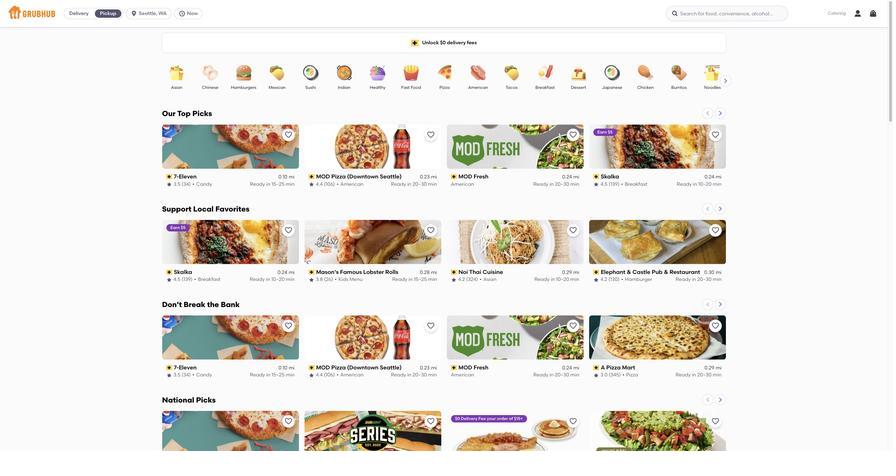Task type: describe. For each thing, give the bounding box(es) containing it.
fee
[[479, 417, 486, 421]]

0 horizontal spatial ready in 10–20 min
[[250, 277, 295, 283]]

0 vertical spatial picks
[[192, 109, 212, 118]]

save this restaurant button for mod pizza (downtown seattle) logo for don't break the bank
[[425, 320, 437, 332]]

noi thai cuisine logo image
[[447, 220, 584, 264]]

• hamburger
[[621, 277, 653, 283]]

• american for our top picks
[[337, 181, 364, 187]]

4.4 for our top picks
[[316, 181, 323, 187]]

support
[[162, 205, 191, 214]]

0.10 for our top picks
[[279, 174, 287, 180]]

0 horizontal spatial $0
[[440, 40, 446, 46]]

• kids menu
[[335, 277, 363, 283]]

main navigation navigation
[[0, 0, 888, 27]]

mart
[[622, 365, 635, 371]]

save this restaurant image for elephant & castle pub & restaurant logo
[[711, 226, 720, 235]]

rolls
[[385, 269, 398, 276]]

star icon image for elephant & castle pub & restaurant logo
[[593, 277, 599, 283]]

4.4 (106) for don't break the bank
[[316, 372, 335, 378]]

0.28 mi
[[420, 270, 437, 276]]

bank
[[221, 300, 240, 309]]

0.10 mi for don't break the bank
[[279, 365, 295, 371]]

castle
[[633, 269, 651, 276]]

1 vertical spatial ready in 15–25 min
[[392, 277, 437, 283]]

of
[[509, 417, 513, 421]]

0 horizontal spatial • breakfast
[[194, 277, 220, 283]]

break
[[184, 300, 205, 309]]

(downtown for our top picks
[[347, 173, 379, 180]]

7-eleven logo image for our top picks
[[162, 125, 299, 169]]

pizza for mod pizza (downtown seattle) logo for don't break the bank
[[331, 365, 346, 371]]

pizza for mod pizza (downtown seattle) logo associated with our top picks
[[331, 173, 346, 180]]

national
[[162, 396, 194, 405]]

• for star icon related to mod pizza (downtown seattle) logo associated with our top picks
[[337, 181, 339, 187]]

0.23 mi for our top picks
[[420, 174, 437, 180]]

earn $5 for bottommost skalka logo
[[170, 225, 186, 230]]

elephant & castle pub & restaurant
[[601, 269, 700, 276]]

subway  logo image
[[304, 411, 441, 452]]

dessert image
[[567, 65, 591, 81]]

1 horizontal spatial 10–20
[[556, 277, 569, 283]]

0.10 for don't break the bank
[[279, 365, 287, 371]]

elephant
[[601, 269, 626, 276]]

1 horizontal spatial $0
[[455, 417, 460, 421]]

fast
[[401, 85, 410, 90]]

mason's famous lobster rolls logo image
[[304, 220, 441, 264]]

mod fresh logo image for our top picks
[[447, 125, 584, 169]]

0 horizontal spatial asian
[[171, 85, 182, 90]]

1 horizontal spatial (139)
[[609, 181, 620, 187]]

2 horizontal spatial 10–20
[[699, 181, 712, 187]]

7-eleven for break
[[174, 365, 197, 371]]

1 vertical spatial skalka
[[174, 269, 192, 276]]

1 vertical spatial asian
[[483, 277, 497, 283]]

save this restaurant button for don't break the bank the mod fresh logo
[[567, 320, 579, 332]]

save this restaurant button for subway  logo
[[425, 416, 437, 428]]

earn for skalka logo to the right
[[598, 130, 607, 135]]

mi for the a pizza mart logo
[[716, 365, 722, 371]]

svg image inside seattle, wa "button"
[[131, 10, 138, 17]]

eleven for top
[[179, 173, 197, 180]]

(34) for top
[[182, 181, 191, 187]]

1 vertical spatial picks
[[196, 396, 216, 405]]

save this restaurant button for noi thai cuisine logo
[[567, 224, 579, 237]]

earn $5 for skalka logo to the right
[[598, 130, 613, 135]]

local
[[193, 205, 214, 214]]

3.5 for our
[[174, 181, 181, 187]]

mexican
[[269, 85, 286, 90]]

fast food
[[401, 85, 421, 90]]

mod fresh for our top picks
[[459, 173, 489, 180]]

sushi image
[[299, 65, 323, 81]]

1 horizontal spatial skalka logo image
[[589, 125, 726, 169]]

your
[[487, 417, 496, 421]]

asian image
[[165, 65, 189, 81]]

national picks
[[162, 396, 216, 405]]

3.8
[[316, 277, 323, 283]]

unlock
[[422, 40, 439, 46]]

pickup button
[[94, 8, 123, 19]]

7- for our
[[174, 173, 179, 180]]

0.10 mi for our top picks
[[279, 174, 295, 180]]

caret left icon image for picks
[[705, 111, 711, 116]]

save this restaurant image for subway  logo
[[427, 418, 435, 426]]

15–25 for our top picks
[[272, 181, 285, 187]]

0 horizontal spatial 4.5
[[174, 277, 181, 283]]

mi for elephant & castle pub & restaurant logo
[[716, 270, 722, 276]]

star icon image for bottommost skalka logo
[[166, 277, 172, 283]]

elephant & castle pub & restaurant logo image
[[589, 220, 726, 264]]

mason's famous lobster rolls
[[316, 269, 398, 276]]

tacos
[[506, 85, 518, 90]]

(106) for our top picks
[[324, 181, 335, 187]]

20–30 for elephant & castle pub & restaurant logo
[[697, 277, 712, 283]]

our
[[162, 109, 176, 118]]

subscription pass image for noi thai cuisine
[[451, 270, 457, 275]]

• for the a pizza mart logo's star icon
[[623, 372, 625, 378]]

3.5 (34) for top
[[174, 181, 191, 187]]

noi
[[459, 269, 468, 276]]

don't
[[162, 300, 182, 309]]

kids
[[339, 277, 348, 283]]

healthy image
[[366, 65, 390, 81]]

burritos
[[672, 85, 687, 90]]

• for star icon for 7-eleven logo related to our top picks
[[193, 181, 194, 187]]

save this restaurant image for 7-eleven logo related to our top picks
[[284, 131, 293, 139]]

menu
[[350, 277, 363, 283]]

1 vertical spatial 15–25
[[414, 277, 427, 283]]

pizza for the a pizza mart logo
[[607, 365, 621, 371]]

indian image
[[332, 65, 356, 81]]

3.0 (345)
[[601, 372, 621, 378]]

cuisine
[[483, 269, 503, 276]]

20–30 for don't break the bank the mod fresh logo
[[555, 372, 569, 378]]

mi for 7-eleven logo related to don't break the bank
[[289, 365, 295, 371]]

wa
[[159, 10, 167, 16]]

delivery button
[[64, 8, 94, 19]]

eleven for break
[[179, 365, 197, 371]]

delivery inside button
[[69, 10, 89, 16]]

(downtown for don't break the bank
[[347, 365, 379, 371]]

don't break the bank
[[162, 300, 240, 309]]

pizza image
[[433, 65, 457, 81]]

ihop logo image
[[447, 411, 584, 452]]

4.4 for don't break the bank
[[316, 372, 323, 378]]

save this restaurant button for 7-eleven logo related to don't break the bank
[[282, 320, 295, 332]]

a pizza mart
[[601, 365, 635, 371]]

7-eleven for top
[[174, 173, 197, 180]]

Search for food, convenience, alcohol... search field
[[666, 6, 788, 21]]

food
[[411, 85, 421, 90]]

burritos image
[[667, 65, 691, 81]]

now
[[187, 10, 198, 16]]

svg image inside now button
[[179, 10, 186, 17]]

1 vertical spatial delivery
[[461, 417, 478, 421]]

save this restaurant image for mod fresh
[[569, 131, 577, 139]]

0.23 for our top picks
[[420, 174, 430, 180]]

famous
[[340, 269, 362, 276]]

4.2 for noi thai cuisine
[[458, 277, 465, 283]]

0.30 mi
[[705, 270, 722, 276]]

1 vertical spatial skalka logo image
[[162, 220, 299, 264]]

catering
[[828, 11, 846, 16]]

noi thai cuisine
[[459, 269, 503, 276]]

unlock $0 delivery fees
[[422, 40, 477, 46]]

mi for the 'mason's famous lobster rolls logo'
[[431, 270, 437, 276]]

save this restaurant button for elephant & castle pub & restaurant logo
[[709, 224, 722, 237]]

caret left icon image for the
[[705, 302, 711, 307]]

• for star icon for mod pizza (downtown seattle) logo for don't break the bank
[[337, 372, 339, 378]]

(26)
[[324, 277, 333, 283]]

seattle, wa
[[139, 10, 167, 16]]

mi for mod pizza (downtown seattle) logo associated with our top picks
[[431, 174, 437, 180]]

0.30
[[705, 270, 715, 276]]

mod pizza (downtown seattle) for our top picks
[[316, 173, 402, 180]]

1 horizontal spatial breakfast
[[536, 85, 555, 90]]

catering button
[[823, 6, 851, 22]]

breakfast image
[[533, 65, 557, 81]]

• for star icon related to the 'mason's famous lobster rolls logo'
[[335, 277, 337, 283]]

top
[[177, 109, 191, 118]]

4.2 (324)
[[458, 277, 478, 283]]

seattle) for our top picks
[[380, 173, 402, 180]]

mod fresh for don't break the bank
[[459, 365, 489, 371]]

noodles image
[[701, 65, 725, 81]]

(324)
[[466, 277, 478, 283]]

20–30 for the a pizza mart logo
[[697, 372, 712, 378]]

(34) for break
[[182, 372, 191, 378]]

• for noi thai cuisine logo's star icon
[[480, 277, 482, 283]]

4 caret left icon image from the top
[[705, 397, 711, 403]]

the
[[207, 300, 219, 309]]

3 7-eleven logo image from the top
[[162, 411, 299, 452]]



Task type: vqa. For each thing, say whether or not it's contained in the screenshot.
Los
no



Task type: locate. For each thing, give the bounding box(es) containing it.
svg image
[[854, 9, 862, 18]]

caret right icon image for the
[[718, 302, 723, 307]]

0 horizontal spatial 0.29
[[562, 270, 572, 276]]

asian down asian image on the left
[[171, 85, 182, 90]]

candy for the
[[196, 372, 212, 378]]

restaurant
[[670, 269, 700, 276]]

mod pizza (downtown seattle) logo image for our top picks
[[304, 125, 441, 169]]

1 horizontal spatial earn $5
[[598, 130, 613, 135]]

star icon image for 7-eleven logo related to don't break the bank
[[166, 373, 172, 378]]

thai
[[469, 269, 481, 276]]

ready in 20–30 min
[[391, 181, 437, 187], [534, 181, 579, 187], [676, 277, 722, 283], [391, 372, 437, 378], [534, 372, 579, 378], [676, 372, 722, 378]]

20–30 for mod pizza (downtown seattle) logo associated with our top picks
[[413, 181, 427, 187]]

(106) for don't break the bank
[[324, 372, 335, 378]]

0 vertical spatial subscription pass image
[[309, 175, 315, 179]]

0 vertical spatial earn
[[598, 130, 607, 135]]

2 (106) from the top
[[324, 372, 335, 378]]

4.2 down noi
[[458, 277, 465, 283]]

0 vertical spatial seattle)
[[380, 173, 402, 180]]

1 vertical spatial 4.5
[[174, 277, 181, 283]]

& up • hamburger
[[627, 269, 631, 276]]

0 vertical spatial asian
[[171, 85, 182, 90]]

0 horizontal spatial delivery
[[69, 10, 89, 16]]

0.29 mi
[[562, 270, 579, 276], [705, 365, 722, 371]]

3.5 (34)
[[174, 181, 191, 187], [174, 372, 191, 378]]

0.29 for noi thai cuisine
[[562, 270, 572, 276]]

1 vertical spatial earn
[[170, 225, 180, 230]]

american
[[468, 85, 488, 90], [340, 181, 364, 187], [451, 181, 474, 187], [340, 372, 364, 378], [451, 372, 474, 378]]

mod pizza (downtown seattle) for don't break the bank
[[316, 365, 402, 371]]

& right pub
[[664, 269, 668, 276]]

indian
[[338, 85, 351, 90]]

japanese
[[602, 85, 622, 90]]

subscription pass image for mod pizza (downtown seattle)
[[309, 175, 315, 179]]

1 • candy from the top
[[193, 181, 212, 187]]

fresh for don't break the bank
[[474, 365, 489, 371]]

0 vertical spatial delivery
[[69, 10, 89, 16]]

1 candy from the top
[[196, 181, 212, 187]]

save this restaurant button for mod pizza (downtown seattle) logo associated with our top picks
[[425, 129, 437, 141]]

1 7-eleven logo image from the top
[[162, 125, 299, 169]]

1 vertical spatial (139)
[[182, 277, 192, 283]]

2 0.23 mi from the top
[[420, 365, 437, 371]]

1 horizontal spatial ready in 10–20 min
[[535, 277, 579, 283]]

2 0.10 from the top
[[279, 365, 287, 371]]

• american
[[337, 181, 364, 187], [337, 372, 364, 378]]

7-eleven up the support
[[174, 173, 197, 180]]

mod
[[316, 173, 330, 180], [459, 173, 472, 180], [316, 365, 330, 371], [459, 365, 472, 371]]

• for star icon related to bottommost skalka logo
[[194, 277, 196, 283]]

1 vertical spatial 4.4 (106)
[[316, 372, 335, 378]]

1 7- from the top
[[174, 173, 179, 180]]

american image
[[466, 65, 490, 81]]

1 (106) from the top
[[324, 181, 335, 187]]

0 horizontal spatial breakfast
[[198, 277, 220, 283]]

0.10
[[279, 174, 287, 180], [279, 365, 287, 371]]

caret right icon image
[[723, 78, 728, 84], [718, 111, 723, 116], [718, 206, 723, 212], [718, 302, 723, 307], [718, 397, 723, 403]]

1 vertical spatial candy
[[196, 372, 212, 378]]

1 vertical spatial eleven
[[179, 365, 197, 371]]

hamburger
[[625, 277, 653, 283]]

3.5 up the support
[[174, 181, 181, 187]]

dessert
[[571, 85, 586, 90]]

save this restaurant button for chipotle logo
[[709, 416, 722, 428]]

2 4.4 (106) from the top
[[316, 372, 335, 378]]

grubhub plus flag logo image
[[411, 40, 420, 46]]

1 mod fresh from the top
[[459, 173, 489, 180]]

4.4
[[316, 181, 323, 187], [316, 372, 323, 378]]

4.2 for elephant & castle pub & restaurant
[[601, 277, 608, 283]]

1 3.5 from the top
[[174, 181, 181, 187]]

0 vertical spatial breakfast
[[536, 85, 555, 90]]

mi for noi thai cuisine logo
[[574, 270, 579, 276]]

3.5 up national
[[174, 372, 181, 378]]

1 & from the left
[[627, 269, 631, 276]]

0 vertical spatial • candy
[[193, 181, 212, 187]]

10–20
[[699, 181, 712, 187], [271, 277, 285, 283], [556, 277, 569, 283]]

1 vertical spatial (106)
[[324, 372, 335, 378]]

save this restaurant image for mason's famous lobster rolls
[[427, 226, 435, 235]]

1 vertical spatial mod pizza (downtown seattle)
[[316, 365, 402, 371]]

0 vertical spatial (34)
[[182, 181, 191, 187]]

1 vertical spatial (downtown
[[347, 365, 379, 371]]

chinese image
[[198, 65, 222, 81]]

0 horizontal spatial skalka
[[174, 269, 192, 276]]

• american for don't break the bank
[[337, 372, 364, 378]]

mi for bottommost skalka logo
[[289, 270, 295, 276]]

star icon image
[[166, 182, 172, 187], [309, 182, 314, 187], [593, 182, 599, 187], [166, 277, 172, 283], [309, 277, 314, 283], [451, 277, 457, 283], [593, 277, 599, 283], [166, 373, 172, 378], [309, 373, 314, 378], [593, 373, 599, 378]]

mod pizza (downtown seattle) logo image for don't break the bank
[[304, 316, 441, 360]]

1 (34) from the top
[[182, 181, 191, 187]]

0 vertical spatial 4.4
[[316, 181, 323, 187]]

$0 left "fee"
[[455, 417, 460, 421]]

0 horizontal spatial earn $5
[[170, 225, 186, 230]]

1 4.4 from the top
[[316, 181, 323, 187]]

0 horizontal spatial skalka logo image
[[162, 220, 299, 264]]

save this restaurant image for noi thai cuisine logo
[[569, 226, 577, 235]]

mod fresh logo image for don't break the bank
[[447, 316, 584, 360]]

1 0.10 mi from the top
[[279, 174, 295, 180]]

1 horizontal spatial 4.2
[[601, 277, 608, 283]]

save this restaurant image for mod pizza (downtown seattle)
[[427, 322, 435, 330]]

1 vertical spatial 7-
[[174, 365, 179, 371]]

3.5 (34) up the support
[[174, 181, 191, 187]]

1 vertical spatial fresh
[[474, 365, 489, 371]]

1 horizontal spatial earn
[[598, 130, 607, 135]]

0 vertical spatial (106)
[[324, 181, 335, 187]]

skalka logo image
[[589, 125, 726, 169], [162, 220, 299, 264]]

• pizza
[[623, 372, 638, 378]]

7-eleven
[[174, 173, 197, 180], [174, 365, 197, 371]]

$0 right unlock
[[440, 40, 446, 46]]

caret left icon image for favorites
[[705, 206, 711, 212]]

0.23
[[420, 174, 430, 180], [420, 365, 430, 371]]

candy up national picks
[[196, 372, 212, 378]]

pickup
[[100, 10, 116, 16]]

1 vertical spatial seattle)
[[380, 365, 402, 371]]

1 vertical spatial 4.4
[[316, 372, 323, 378]]

1 fresh from the top
[[474, 173, 489, 180]]

hamburgers image
[[232, 65, 256, 81]]

1 vertical spatial 4.5 (139)
[[174, 277, 192, 283]]

1 vertical spatial (34)
[[182, 372, 191, 378]]

lobster
[[363, 269, 384, 276]]

star icon image for mod pizza (downtown seattle) logo for don't break the bank
[[309, 373, 314, 378]]

7-
[[174, 173, 179, 180], [174, 365, 179, 371]]

subscription pass image for 7-eleven
[[166, 366, 172, 371]]

chicken image
[[634, 65, 658, 81]]

3.0
[[601, 372, 608, 378]]

1 0.23 mi from the top
[[420, 174, 437, 180]]

7- up national
[[174, 365, 179, 371]]

asian down 'cuisine'
[[483, 277, 497, 283]]

2 • american from the top
[[337, 372, 364, 378]]

2 candy from the top
[[196, 372, 212, 378]]

mason's
[[316, 269, 339, 276]]

2 • candy from the top
[[193, 372, 212, 378]]

1 horizontal spatial $5
[[608, 130, 613, 135]]

earn for bottommost skalka logo
[[170, 225, 180, 230]]

mi for 7-eleven logo related to our top picks
[[289, 174, 295, 180]]

$0
[[440, 40, 446, 46], [455, 417, 460, 421]]

0 vertical spatial 0.29
[[562, 270, 572, 276]]

1 vertical spatial mod fresh logo image
[[447, 316, 584, 360]]

0 vertical spatial 4.5
[[601, 181, 608, 187]]

save this restaurant image for a pizza mart
[[711, 322, 720, 330]]

fresh for our top picks
[[474, 173, 489, 180]]

4.2 left (130) at the right of page
[[601, 277, 608, 283]]

2 mod fresh logo image from the top
[[447, 316, 584, 360]]

delivery
[[447, 40, 466, 46]]

1 4.2 from the left
[[458, 277, 465, 283]]

picks right 'top'
[[192, 109, 212, 118]]

2 4.2 from the left
[[601, 277, 608, 283]]

candy up the local
[[196, 181, 212, 187]]

1 mod pizza (downtown seattle) from the top
[[316, 173, 402, 180]]

delivery left "fee"
[[461, 417, 478, 421]]

subscription pass image
[[166, 175, 172, 179], [451, 175, 457, 179], [593, 175, 600, 179], [166, 270, 172, 275], [309, 270, 315, 275], [593, 270, 600, 275], [309, 366, 315, 371], [451, 366, 457, 371], [593, 366, 600, 371]]

3.5
[[174, 181, 181, 187], [174, 372, 181, 378]]

mi for mod pizza (downtown seattle) logo for don't break the bank
[[431, 365, 437, 371]]

save this restaurant button for the 'mason's famous lobster rolls logo'
[[425, 224, 437, 237]]

2 0.10 mi from the top
[[279, 365, 295, 371]]

(139)
[[609, 181, 620, 187], [182, 277, 192, 283]]

1 vertical spatial mod pizza (downtown seattle) logo image
[[304, 316, 441, 360]]

(34)
[[182, 181, 191, 187], [182, 372, 191, 378]]

0.29 mi for a pizza mart
[[705, 365, 722, 371]]

20–30 for mod pizza (downtown seattle) logo for don't break the bank
[[413, 372, 427, 378]]

1 vertical spatial • candy
[[193, 372, 212, 378]]

0 vertical spatial skalka
[[601, 173, 619, 180]]

2 3.5 from the top
[[174, 372, 181, 378]]

4.5
[[601, 181, 608, 187], [174, 277, 181, 283]]

candy for picks
[[196, 181, 212, 187]]

0 vertical spatial $5
[[608, 130, 613, 135]]

mexican image
[[265, 65, 289, 81]]

1 4.4 (106) from the top
[[316, 181, 335, 187]]

0 vertical spatial skalka logo image
[[589, 125, 726, 169]]

$15+
[[514, 417, 523, 421]]

save this restaurant image
[[569, 131, 577, 139], [427, 226, 435, 235], [427, 322, 435, 330], [711, 322, 720, 330], [284, 418, 293, 426], [569, 418, 577, 426]]

0 horizontal spatial $5
[[181, 225, 186, 230]]

• candy for picks
[[193, 181, 212, 187]]

save this restaurant image
[[284, 131, 293, 139], [427, 131, 435, 139], [711, 131, 720, 139], [284, 226, 293, 235], [569, 226, 577, 235], [711, 226, 720, 235], [284, 322, 293, 330], [569, 322, 577, 330], [427, 418, 435, 426], [711, 418, 720, 426]]

1 0.10 from the top
[[279, 174, 287, 180]]

1 vertical spatial mod fresh
[[459, 365, 489, 371]]

0 horizontal spatial 10–20
[[271, 277, 285, 283]]

support local favorites
[[162, 205, 250, 214]]

save this restaurant image for 7-eleven logo related to don't break the bank
[[284, 322, 293, 330]]

•
[[193, 181, 194, 187], [337, 181, 339, 187], [621, 181, 623, 187], [194, 277, 196, 283], [335, 277, 337, 283], [480, 277, 482, 283], [621, 277, 623, 283], [193, 372, 194, 378], [337, 372, 339, 378], [623, 372, 625, 378]]

1 3.5 (34) from the top
[[174, 181, 191, 187]]

save this restaurant image for mod pizza (downtown seattle) logo associated with our top picks
[[427, 131, 435, 139]]

3.8 (26)
[[316, 277, 333, 283]]

• asian
[[480, 277, 497, 283]]

0 vertical spatial 3.5 (34)
[[174, 181, 191, 187]]

4.4 (106) for our top picks
[[316, 181, 335, 187]]

caret right icon image for favorites
[[718, 206, 723, 212]]

1 vertical spatial $5
[[181, 225, 186, 230]]

3.5 (34) for break
[[174, 372, 191, 378]]

2 0.23 from the top
[[420, 365, 430, 371]]

mod pizza (downtown seattle) logo image
[[304, 125, 441, 169], [304, 316, 441, 360]]

1 vertical spatial 3.5 (34)
[[174, 372, 191, 378]]

eleven up national picks
[[179, 365, 197, 371]]

0 vertical spatial 0.23 mi
[[420, 174, 437, 180]]

noodles
[[704, 85, 721, 90]]

1 caret left icon image from the top
[[705, 111, 711, 116]]

star icon image for mod pizza (downtown seattle) logo associated with our top picks
[[309, 182, 314, 187]]

0 vertical spatial 4.4 (106)
[[316, 181, 335, 187]]

0 vertical spatial $0
[[440, 40, 446, 46]]

0.24
[[562, 174, 572, 180], [705, 174, 715, 180], [278, 270, 287, 276], [562, 365, 572, 371]]

delivery left pickup
[[69, 10, 89, 16]]

1 mod pizza (downtown seattle) logo image from the top
[[304, 125, 441, 169]]

0 vertical spatial • american
[[337, 181, 364, 187]]

1 mod fresh logo image from the top
[[447, 125, 584, 169]]

4.2 (130)
[[601, 277, 620, 283]]

3 caret left icon image from the top
[[705, 302, 711, 307]]

• candy for the
[[193, 372, 212, 378]]

2 (34) from the top
[[182, 372, 191, 378]]

(345)
[[609, 372, 621, 378]]

2 7-eleven logo image from the top
[[162, 316, 299, 360]]

2 seattle) from the top
[[380, 365, 402, 371]]

our top picks
[[162, 109, 212, 118]]

0.23 for don't break the bank
[[420, 365, 430, 371]]

0 horizontal spatial 4.5 (139)
[[174, 277, 192, 283]]

7-eleven up national picks
[[174, 365, 197, 371]]

0 vertical spatial 0.29 mi
[[562, 270, 579, 276]]

0 horizontal spatial subscription pass image
[[166, 366, 172, 371]]

1 vertical spatial 7-eleven
[[174, 365, 197, 371]]

0 vertical spatial 7-eleven logo image
[[162, 125, 299, 169]]

3.5 for don't
[[174, 372, 181, 378]]

2 mod pizza (downtown seattle) from the top
[[316, 365, 402, 371]]

0 horizontal spatial earn
[[170, 225, 180, 230]]

1 horizontal spatial 0.29
[[705, 365, 715, 371]]

2 caret left icon image from the top
[[705, 206, 711, 212]]

$5
[[608, 130, 613, 135], [181, 225, 186, 230]]

1 horizontal spatial delivery
[[461, 417, 478, 421]]

0 vertical spatial ready in 15–25 min
[[250, 181, 295, 187]]

hamburgers
[[231, 85, 256, 90]]

0.28
[[420, 270, 430, 276]]

save this restaurant image for chipotle logo
[[711, 418, 720, 426]]

2 vertical spatial 7-eleven logo image
[[162, 411, 299, 452]]

0 vertical spatial eleven
[[179, 173, 197, 180]]

chicken
[[637, 85, 654, 90]]

(downtown
[[347, 173, 379, 180], [347, 365, 379, 371]]

1 vertical spatial breakfast
[[625, 181, 648, 187]]

japanese image
[[600, 65, 624, 81]]

now button
[[174, 8, 205, 19]]

20–30
[[413, 181, 427, 187], [555, 181, 569, 187], [697, 277, 712, 283], [413, 372, 427, 378], [555, 372, 569, 378], [697, 372, 712, 378]]

0 vertical spatial candy
[[196, 181, 212, 187]]

skalka
[[601, 173, 619, 180], [174, 269, 192, 276]]

breakfast
[[536, 85, 555, 90], [625, 181, 648, 187], [198, 277, 220, 283]]

• breakfast
[[621, 181, 648, 187], [194, 277, 220, 283]]

• for star icon corresponding to 7-eleven logo related to don't break the bank
[[193, 372, 194, 378]]

2 3.5 (34) from the top
[[174, 372, 191, 378]]

caret right icon image for picks
[[718, 111, 723, 116]]

healthy
[[370, 85, 386, 90]]

2 7-eleven from the top
[[174, 365, 197, 371]]

7- for don't
[[174, 365, 179, 371]]

svg image
[[869, 9, 878, 18], [131, 10, 138, 17], [179, 10, 186, 17], [672, 10, 679, 17]]

1 (downtown from the top
[[347, 173, 379, 180]]

chipotle logo image
[[589, 411, 726, 452]]

min
[[286, 181, 295, 187], [428, 181, 437, 187], [571, 181, 579, 187], [713, 181, 722, 187], [286, 277, 295, 283], [428, 277, 437, 283], [571, 277, 579, 283], [713, 277, 722, 283], [286, 372, 295, 378], [428, 372, 437, 378], [571, 372, 579, 378], [713, 372, 722, 378]]

pub
[[652, 269, 663, 276]]

7-eleven logo image
[[162, 125, 299, 169], [162, 316, 299, 360], [162, 411, 299, 452]]

2 (downtown from the top
[[347, 365, 379, 371]]

3.5 (34) up national
[[174, 372, 191, 378]]

• candy up the local
[[193, 181, 212, 187]]

2 eleven from the top
[[179, 365, 197, 371]]

1 vertical spatial 3.5
[[174, 372, 181, 378]]

(130)
[[609, 277, 620, 283]]

sushi
[[305, 85, 316, 90]]

1 horizontal spatial skalka
[[601, 173, 619, 180]]

1 • american from the top
[[337, 181, 364, 187]]

star icon image for the 'mason's famous lobster rolls logo'
[[309, 277, 314, 283]]

seattle,
[[139, 10, 157, 16]]

seattle, wa button
[[126, 8, 174, 19]]

fees
[[467, 40, 477, 46]]

4.4 (106)
[[316, 181, 335, 187], [316, 372, 335, 378]]

(34) up the support
[[182, 181, 191, 187]]

0 horizontal spatial (139)
[[182, 277, 192, 283]]

2 mod pizza (downtown seattle) logo image from the top
[[304, 316, 441, 360]]

0 horizontal spatial &
[[627, 269, 631, 276]]

save this restaurant button for 7-eleven logo related to our top picks
[[282, 129, 295, 141]]

1 vertical spatial 7-eleven logo image
[[162, 316, 299, 360]]

2 horizontal spatial ready in 10–20 min
[[677, 181, 722, 187]]

1 0.23 from the top
[[420, 174, 430, 180]]

• candy
[[193, 181, 212, 187], [193, 372, 212, 378]]

1 horizontal spatial subscription pass image
[[309, 175, 315, 179]]

7- up the support
[[174, 173, 179, 180]]

1 horizontal spatial • breakfast
[[621, 181, 648, 187]]

ready
[[250, 181, 265, 187], [391, 181, 406, 187], [534, 181, 549, 187], [677, 181, 692, 187], [250, 277, 265, 283], [392, 277, 407, 283], [535, 277, 550, 283], [676, 277, 691, 283], [250, 372, 265, 378], [391, 372, 406, 378], [534, 372, 549, 378], [676, 372, 691, 378]]

$0 delivery fee your order of $15+
[[455, 417, 523, 421]]

save this restaurant button for the a pizza mart logo
[[709, 320, 722, 332]]

star icon image for the a pizza mart logo
[[593, 373, 599, 378]]

earn
[[598, 130, 607, 135], [170, 225, 180, 230]]

15–25 for don't break the bank
[[272, 372, 285, 378]]

0.29 mi for noi thai cuisine
[[562, 270, 579, 276]]

favorites
[[215, 205, 250, 214]]

0.29 for a pizza mart
[[705, 365, 715, 371]]

1 vertical spatial • breakfast
[[194, 277, 220, 283]]

eleven up the support
[[179, 173, 197, 180]]

0 vertical spatial 7-
[[174, 173, 179, 180]]

0 vertical spatial (139)
[[609, 181, 620, 187]]

seattle) for don't break the bank
[[380, 365, 402, 371]]

fast food image
[[399, 65, 423, 81]]

2 fresh from the top
[[474, 365, 489, 371]]

0 vertical spatial 0.10 mi
[[279, 174, 295, 180]]

2 7- from the top
[[174, 365, 179, 371]]

1 vertical spatial 0.29
[[705, 365, 715, 371]]

• for star icon related to skalka logo to the right
[[621, 181, 623, 187]]

1 eleven from the top
[[179, 173, 197, 180]]

2 4.4 from the top
[[316, 372, 323, 378]]

mi
[[289, 174, 295, 180], [431, 174, 437, 180], [574, 174, 579, 180], [716, 174, 722, 180], [289, 270, 295, 276], [431, 270, 437, 276], [574, 270, 579, 276], [716, 270, 722, 276], [289, 365, 295, 371], [431, 365, 437, 371], [574, 365, 579, 371], [716, 365, 722, 371]]

a pizza mart logo image
[[589, 316, 726, 360]]

0 vertical spatial 7-eleven
[[174, 173, 197, 180]]

1 seattle) from the top
[[380, 173, 402, 180]]

2 mod fresh from the top
[[459, 365, 489, 371]]

tacos image
[[500, 65, 524, 81]]

ready in 15–25 min for don't break the bank
[[250, 372, 295, 378]]

0 vertical spatial (downtown
[[347, 173, 379, 180]]

(34) up national picks
[[182, 372, 191, 378]]

order
[[497, 417, 508, 421]]

1 vertical spatial 0.23
[[420, 365, 430, 371]]

ready in 15–25 min
[[250, 181, 295, 187], [392, 277, 437, 283], [250, 372, 295, 378]]

a
[[601, 365, 605, 371]]

2 horizontal spatial subscription pass image
[[451, 270, 457, 275]]

in
[[266, 181, 270, 187], [407, 181, 412, 187], [550, 181, 554, 187], [693, 181, 697, 187], [266, 277, 270, 283], [409, 277, 413, 283], [551, 277, 555, 283], [692, 277, 696, 283], [266, 372, 270, 378], [407, 372, 412, 378], [550, 372, 554, 378], [692, 372, 696, 378]]

chinese
[[202, 85, 218, 90]]

1 vertical spatial 0.10
[[279, 365, 287, 371]]

caret left icon image
[[705, 111, 711, 116], [705, 206, 711, 212], [705, 302, 711, 307], [705, 397, 711, 403]]

• for star icon for elephant & castle pub & restaurant logo
[[621, 277, 623, 283]]

mod fresh logo image
[[447, 125, 584, 169], [447, 316, 584, 360]]

1 horizontal spatial asian
[[483, 277, 497, 283]]

2 & from the left
[[664, 269, 668, 276]]

7-eleven logo image for don't break the bank
[[162, 316, 299, 360]]

0.24 mi
[[562, 174, 579, 180], [705, 174, 722, 180], [278, 270, 295, 276], [562, 365, 579, 371]]

1 horizontal spatial 4.5
[[601, 181, 608, 187]]

1 horizontal spatial &
[[664, 269, 668, 276]]

picks right national
[[196, 396, 216, 405]]

subscription pass image
[[309, 175, 315, 179], [451, 270, 457, 275], [166, 366, 172, 371]]

• candy up national picks
[[193, 372, 212, 378]]

ready in 10–20 min
[[677, 181, 722, 187], [250, 277, 295, 283], [535, 277, 579, 283]]

20–30 for the mod fresh logo associated with our top picks
[[555, 181, 569, 187]]

0 vertical spatial mod fresh logo image
[[447, 125, 584, 169]]

candy
[[196, 181, 212, 187], [196, 372, 212, 378]]

1 7-eleven from the top
[[174, 173, 197, 180]]

0 vertical spatial 4.5 (139)
[[601, 181, 620, 187]]



